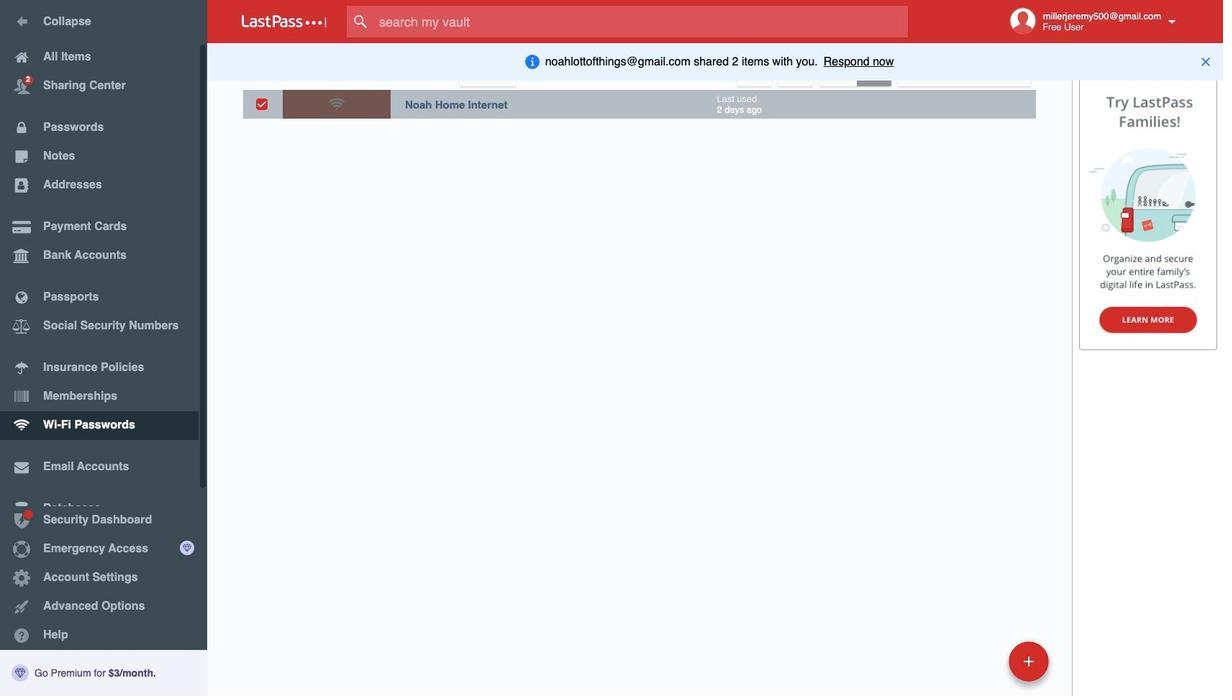 Task type: locate. For each thing, give the bounding box(es) containing it.
Search search field
[[347, 6, 936, 37]]

vault options navigation
[[207, 43, 1072, 86]]



Task type: vqa. For each thing, say whether or not it's contained in the screenshot.
dialog
no



Task type: describe. For each thing, give the bounding box(es) containing it.
new item element
[[910, 641, 1054, 682]]

search my vault text field
[[347, 6, 936, 37]]

main navigation navigation
[[0, 0, 207, 697]]

lastpass image
[[242, 15, 327, 28]]

new item navigation
[[910, 638, 1058, 697]]



